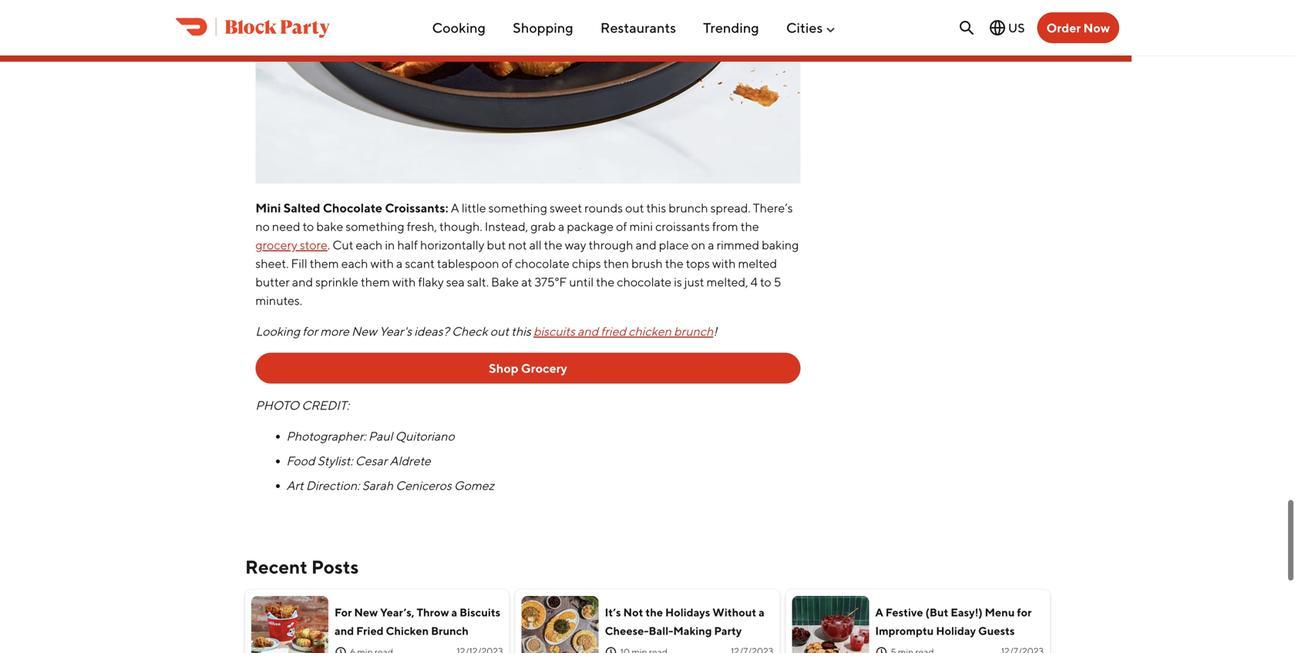 Task type: describe. For each thing, give the bounding box(es) containing it.
festive
[[886, 606, 923, 619]]

direction:
[[306, 478, 360, 493]]

a for festive
[[875, 606, 883, 619]]

biscuits
[[533, 324, 575, 338]]

cxblog dd guests lead image
[[792, 596, 869, 653]]

375°f
[[535, 274, 567, 289]]

of inside a little something sweet rounds out this brunch spread. there's no need to bake something fresh, though. instead, grab a package of mini croissants from the grocery store
[[616, 219, 627, 234]]

chips
[[572, 256, 601, 271]]

not
[[508, 237, 527, 252]]

fresh,
[[407, 219, 437, 234]]

order now
[[1047, 20, 1110, 35]]

0 vertical spatial chocolate
[[515, 256, 570, 271]]

with up melted,
[[712, 256, 736, 271]]

tops
[[686, 256, 710, 271]]

until
[[569, 274, 594, 289]]

0 vertical spatial for
[[302, 324, 318, 338]]

1 horizontal spatial chocolate
[[617, 274, 672, 289]]

check
[[452, 324, 488, 338]]

1 vertical spatial brunch
[[674, 324, 713, 338]]

year's
[[379, 324, 412, 338]]

mini
[[630, 219, 653, 234]]

party
[[714, 624, 742, 637]]

the down then
[[596, 274, 615, 289]]

it's not the holidays without a cheese-ball-making party
[[605, 606, 765, 637]]

cxblog dd nye biscuit lead image
[[251, 596, 328, 653]]

through
[[589, 237, 633, 252]]

a inside for new year's, throw a biscuits and fried chicken brunch
[[451, 606, 457, 619]]

with down in
[[371, 256, 394, 271]]

ceniceros
[[396, 478, 452, 493]]

brunch
[[431, 624, 469, 637]]

and left fried
[[578, 324, 598, 338]]

fried
[[356, 624, 384, 637]]

place
[[659, 237, 689, 252]]

easy!)
[[951, 606, 983, 619]]

sarah
[[362, 478, 393, 493]]

the right all
[[544, 237, 563, 252]]

croissants
[[655, 219, 710, 234]]

the down "place" at the top
[[665, 256, 684, 271]]

sweet
[[550, 200, 582, 215]]

melted
[[738, 256, 777, 271]]

photo credit:
[[255, 398, 349, 412]]

trending
[[703, 19, 759, 36]]

a inside it's not the holidays without a cheese-ball-making party
[[759, 606, 765, 619]]

holiday
[[936, 624, 976, 637]]

for
[[335, 606, 352, 619]]

salt.
[[467, 274, 489, 289]]

a little something sweet rounds out this brunch spread. there's no need to bake something fresh, though. instead, grab a package of mini croissants from the grocery store
[[255, 200, 793, 252]]

photographer: paul quitoriano
[[286, 429, 455, 443]]

quitoriano
[[395, 429, 455, 443]]

all
[[529, 237, 542, 252]]

1 horizontal spatial something
[[489, 200, 547, 215]]

chicken
[[386, 624, 429, 637]]

order
[[1047, 20, 1081, 35]]

new inside for new year's, throw a biscuits and fried chicken brunch
[[354, 606, 378, 619]]

restaurants
[[601, 19, 676, 36]]

it's
[[605, 606, 621, 619]]

restaurants link
[[601, 13, 676, 42]]

though.
[[439, 219, 482, 234]]

cooking
[[432, 19, 486, 36]]

butter
[[255, 274, 290, 289]]

the inside a little something sweet rounds out this brunch spread. there's no need to bake something fresh, though. instead, grab a package of mini croissants from the grocery store
[[741, 219, 759, 234]]

art
[[286, 478, 304, 493]]

guests
[[978, 624, 1015, 637]]

photographer:
[[286, 429, 366, 443]]

1 vertical spatial them
[[361, 274, 390, 289]]

there's
[[753, 200, 793, 215]]

mini
[[255, 200, 281, 215]]

ideas?
[[414, 324, 450, 338]]

us
[[1008, 20, 1025, 35]]

posts
[[311, 556, 359, 578]]

rimmed
[[717, 237, 760, 252]]

no
[[255, 219, 270, 234]]

cxblog dd nye cheeseballs lead image
[[522, 596, 599, 653]]

to inside a little something sweet rounds out this brunch spread. there's no need to bake something fresh, though. instead, grab a package of mini croissants from the grocery store
[[303, 219, 314, 234]]

a for little
[[451, 200, 459, 215]]

rounds
[[585, 200, 623, 215]]

aldrete
[[390, 453, 431, 468]]

brunch inside a little something sweet rounds out this brunch spread. there's no need to bake something fresh, though. instead, grab a package of mini croissants from the grocery store
[[669, 200, 708, 215]]

fried
[[601, 324, 626, 338]]

grocery
[[521, 361, 567, 375]]

!
[[713, 324, 717, 338]]

shop
[[489, 361, 519, 375]]

a down the half
[[396, 256, 403, 271]]

croissants:
[[385, 200, 448, 215]]

impromptu
[[875, 624, 934, 637]]

store
[[300, 237, 328, 252]]

way
[[565, 237, 586, 252]]

of inside the . cut each in half horizontally but not all the way through and place on a rimmed baking sheet. fill them each with a scant tablespoon of chocolate chips then brush the tops with melted butter and sprinkle them with flaky sea salt. bake at 375°f until the chocolate is just melted, 4 to 5 minutes.
[[502, 256, 513, 271]]

0 vertical spatial new
[[352, 324, 377, 338]]

recent
[[245, 556, 308, 578]]

but
[[487, 237, 506, 252]]

food stylist: cesar aldrete
[[286, 453, 431, 468]]

cxblog dd nye brunch zhuzh image
[[255, 0, 801, 184]]

0 horizontal spatial something
[[346, 219, 405, 234]]

cut
[[333, 237, 353, 252]]

recent posts
[[245, 556, 359, 578]]

time line image for cheese-
[[605, 646, 617, 653]]

gomez
[[454, 478, 494, 493]]

photo
[[255, 398, 299, 412]]



Task type: locate. For each thing, give the bounding box(es) containing it.
and up brush
[[636, 237, 657, 252]]

0 horizontal spatial to
[[303, 219, 314, 234]]

a up brunch
[[451, 606, 457, 619]]

sprinkle
[[315, 274, 358, 289]]

something up in
[[346, 219, 405, 234]]

half
[[397, 237, 418, 252]]

cesar
[[355, 453, 387, 468]]

0 vertical spatial to
[[303, 219, 314, 234]]

to inside the . cut each in half horizontally but not all the way through and place on a rimmed baking sheet. fill them each with a scant tablespoon of chocolate chips then brush the tops with melted butter and sprinkle them with flaky sea salt. bake at 375°f until the chocolate is just melted, 4 to 5 minutes.
[[760, 274, 772, 289]]

0 horizontal spatial out
[[490, 324, 509, 338]]

1 vertical spatial each
[[341, 256, 368, 271]]

1 vertical spatial new
[[354, 606, 378, 619]]

time line image
[[335, 646, 347, 653], [605, 646, 617, 653], [875, 646, 888, 653]]

1 horizontal spatial a
[[875, 606, 883, 619]]

and inside for new year's, throw a biscuits and fried chicken brunch
[[335, 624, 354, 637]]

melted,
[[707, 274, 748, 289]]

0 vertical spatial brunch
[[669, 200, 708, 215]]

chocolate down brush
[[617, 274, 672, 289]]

year's,
[[380, 606, 414, 619]]

them right sprinkle
[[361, 274, 390, 289]]

ball-
[[649, 624, 673, 637]]

a left the festive
[[875, 606, 883, 619]]

0 horizontal spatial them
[[310, 256, 339, 271]]

1 vertical spatial a
[[875, 606, 883, 619]]

doordash blog image
[[176, 18, 330, 38]]

1 horizontal spatial to
[[760, 274, 772, 289]]

biscuits and fried chicken brunch link
[[533, 324, 713, 338]]

a right on
[[708, 237, 714, 252]]

0 vertical spatial this
[[647, 200, 666, 215]]

0 vertical spatial of
[[616, 219, 627, 234]]

0 vertical spatial a
[[451, 200, 459, 215]]

holidays
[[665, 606, 710, 619]]

0 horizontal spatial this
[[511, 324, 531, 338]]

0 horizontal spatial for
[[302, 324, 318, 338]]

out inside a little something sweet rounds out this brunch spread. there's no need to bake something fresh, though. instead, grab a package of mini croissants from the grocery store
[[625, 200, 644, 215]]

from
[[712, 219, 738, 234]]

of
[[616, 219, 627, 234], [502, 256, 513, 271]]

food
[[286, 453, 315, 468]]

1 horizontal spatial of
[[616, 219, 627, 234]]

mini salted chocolate croissants:
[[255, 200, 448, 215]]

4
[[751, 274, 758, 289]]

fill
[[291, 256, 307, 271]]

cheese-
[[605, 624, 649, 637]]

new
[[352, 324, 377, 338], [354, 606, 378, 619]]

and
[[636, 237, 657, 252], [292, 274, 313, 289], [578, 324, 598, 338], [335, 624, 354, 637]]

chocolate down all
[[515, 256, 570, 271]]

out right check
[[490, 324, 509, 338]]

a inside a little something sweet rounds out this brunch spread. there's no need to bake something fresh, though. instead, grab a package of mini croissants from the grocery store
[[451, 200, 459, 215]]

brush
[[631, 256, 663, 271]]

0 vertical spatial them
[[310, 256, 339, 271]]

time line image down cheese-
[[605, 646, 617, 653]]

not
[[623, 606, 643, 619]]

a festive (but easy!) menu for impromptu holiday guests
[[875, 606, 1032, 637]]

looking
[[255, 324, 300, 338]]

and down fill
[[292, 274, 313, 289]]

1 vertical spatial this
[[511, 324, 531, 338]]

a
[[558, 219, 565, 234], [708, 237, 714, 252], [396, 256, 403, 271], [451, 606, 457, 619], [759, 606, 765, 619]]

0 vertical spatial each
[[356, 237, 383, 252]]

this inside a little something sweet rounds out this brunch spread. there's no need to bake something fresh, though. instead, grab a package of mini croissants from the grocery store
[[647, 200, 666, 215]]

trending link
[[703, 13, 759, 42]]

a inside a little something sweet rounds out this brunch spread. there's no need to bake something fresh, though. instead, grab a package of mini croissants from the grocery store
[[558, 219, 565, 234]]

throw
[[417, 606, 449, 619]]

chocolate
[[323, 200, 382, 215]]

sea
[[446, 274, 465, 289]]

the up the ball-
[[646, 606, 663, 619]]

paul
[[368, 429, 393, 443]]

brunch up croissants
[[669, 200, 708, 215]]

1 horizontal spatial time line image
[[605, 646, 617, 653]]

0 vertical spatial something
[[489, 200, 547, 215]]

time line image for impromptu
[[875, 646, 888, 653]]

this up mini
[[647, 200, 666, 215]]

time line image down impromptu
[[875, 646, 888, 653]]

brunch
[[669, 200, 708, 215], [674, 324, 713, 338]]

shopping
[[513, 19, 573, 36]]

0 horizontal spatial of
[[502, 256, 513, 271]]

a left little
[[451, 200, 459, 215]]

then
[[603, 256, 629, 271]]

0 horizontal spatial time line image
[[335, 646, 347, 653]]

1 vertical spatial something
[[346, 219, 405, 234]]

something up instead,
[[489, 200, 547, 215]]

0 horizontal spatial chocolate
[[515, 256, 570, 271]]

1 vertical spatial to
[[760, 274, 772, 289]]

spread.
[[711, 200, 751, 215]]

. cut each in half horizontally but not all the way through and place on a rimmed baking sheet. fill them each with a scant tablespoon of chocolate chips then brush the tops with melted butter and sprinkle them with flaky sea salt. bake at 375°f until the chocolate is just melted, 4 to 5 minutes.
[[255, 237, 799, 308]]

1 horizontal spatial this
[[647, 200, 666, 215]]

the up rimmed
[[741, 219, 759, 234]]

grocery
[[255, 237, 298, 252]]

1 horizontal spatial them
[[361, 274, 390, 289]]

new right more
[[352, 324, 377, 338]]

biscuits
[[460, 606, 501, 619]]

them down .
[[310, 256, 339, 271]]

menu
[[985, 606, 1015, 619]]

this left biscuits
[[511, 324, 531, 338]]

in
[[385, 237, 395, 252]]

shopping link
[[513, 13, 573, 42]]

for left more
[[302, 324, 318, 338]]

package
[[567, 219, 614, 234]]

bake
[[316, 219, 343, 234]]

more
[[320, 324, 349, 338]]

cities
[[786, 19, 823, 36]]

for inside a festive (but easy!) menu for impromptu holiday guests
[[1017, 606, 1032, 619]]

for new year's, throw a biscuits and fried chicken brunch
[[335, 606, 501, 637]]

globe line image
[[988, 19, 1007, 37]]

for right menu
[[1017, 606, 1032, 619]]

to
[[303, 219, 314, 234], [760, 274, 772, 289]]

a right the grab
[[558, 219, 565, 234]]

the inside it's not the holidays without a cheese-ball-making party
[[646, 606, 663, 619]]

1 horizontal spatial out
[[625, 200, 644, 215]]

a inside a festive (but easy!) menu for impromptu holiday guests
[[875, 606, 883, 619]]

need
[[272, 219, 300, 234]]

order now link
[[1037, 12, 1120, 43]]

each down cut
[[341, 256, 368, 271]]

at
[[521, 274, 532, 289]]

of up bake
[[502, 256, 513, 271]]

time line image down for
[[335, 646, 347, 653]]

1 time line image from the left
[[335, 646, 347, 653]]

baking
[[762, 237, 799, 252]]

3 time line image from the left
[[875, 646, 888, 653]]

each left in
[[356, 237, 383, 252]]

.
[[328, 237, 330, 252]]

2 horizontal spatial time line image
[[875, 646, 888, 653]]

0 horizontal spatial a
[[451, 200, 459, 215]]

new up fried at the left bottom of the page
[[354, 606, 378, 619]]

looking for more new year's ideas? check out this biscuits and fried chicken brunch !
[[255, 324, 717, 338]]

on
[[691, 237, 706, 252]]

1 horizontal spatial for
[[1017, 606, 1032, 619]]

and down for
[[335, 624, 354, 637]]

cities link
[[786, 13, 837, 42]]

with down scant
[[392, 274, 416, 289]]

1 vertical spatial of
[[502, 256, 513, 271]]

is
[[674, 274, 682, 289]]

minutes.
[[255, 293, 302, 308]]

without
[[713, 606, 757, 619]]

time line image for and
[[335, 646, 347, 653]]

chicken
[[628, 324, 672, 338]]

for
[[302, 324, 318, 338], [1017, 606, 1032, 619]]

this
[[647, 200, 666, 215], [511, 324, 531, 338]]

the
[[741, 219, 759, 234], [544, 237, 563, 252], [665, 256, 684, 271], [596, 274, 615, 289], [646, 606, 663, 619]]

a right without
[[759, 606, 765, 619]]

(but
[[926, 606, 949, 619]]

1 vertical spatial out
[[490, 324, 509, 338]]

scant
[[405, 256, 435, 271]]

little
[[462, 200, 486, 215]]

1 vertical spatial chocolate
[[617, 274, 672, 289]]

bake
[[491, 274, 519, 289]]

shop grocery
[[489, 361, 567, 375]]

to up the 'store'
[[303, 219, 314, 234]]

salted
[[284, 200, 320, 215]]

to right 4
[[760, 274, 772, 289]]

1 vertical spatial for
[[1017, 606, 1032, 619]]

out up mini
[[625, 200, 644, 215]]

0 vertical spatial out
[[625, 200, 644, 215]]

just
[[685, 274, 704, 289]]

2 time line image from the left
[[605, 646, 617, 653]]

brunch right chicken
[[674, 324, 713, 338]]

with
[[371, 256, 394, 271], [712, 256, 736, 271], [392, 274, 416, 289]]

of left mini
[[616, 219, 627, 234]]

credit:
[[302, 398, 349, 412]]

instead,
[[485, 219, 528, 234]]



Task type: vqa. For each thing, say whether or not it's contained in the screenshot.
includes
no



